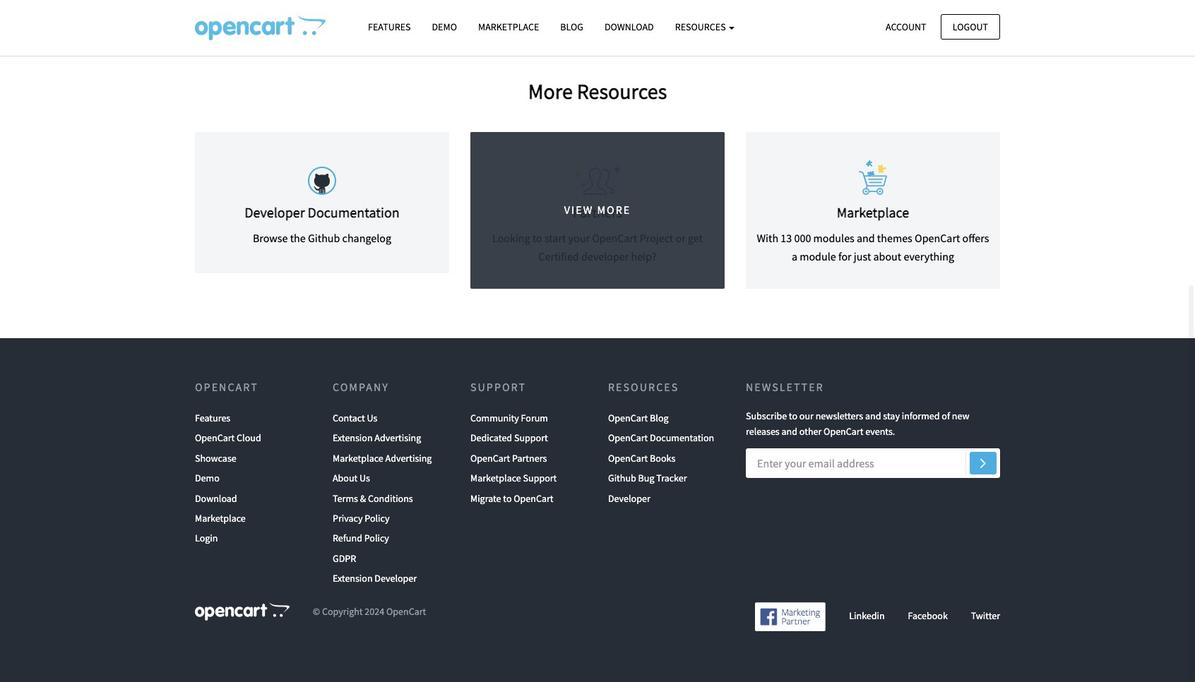 Task type: describe. For each thing, give the bounding box(es) containing it.
other
[[800, 426, 822, 438]]

terms & conditions link
[[333, 489, 413, 509]]

download for blog
[[605, 20, 654, 33]]

developer documentation
[[245, 203, 400, 221]]

of
[[942, 410, 951, 423]]

extension developer
[[333, 572, 417, 585]]

marketplace advertising link
[[333, 449, 432, 469]]

gdpr link
[[333, 549, 356, 569]]

stay
[[884, 410, 900, 423]]

module
[[800, 249, 837, 263]]

download link for demo
[[195, 489, 237, 509]]

opencart documentation
[[608, 432, 715, 445]]

twitter
[[972, 610, 1001, 623]]

showcase link
[[195, 449, 237, 469]]

support for marketplace
[[523, 472, 557, 485]]

about us
[[333, 472, 370, 485]]

community
[[471, 412, 519, 425]]

events.
[[866, 426, 896, 438]]

opencart up showcase
[[195, 432, 235, 445]]

© copyright 2024 opencart
[[313, 606, 426, 619]]

features for opencart cloud
[[195, 412, 231, 425]]

opencart image
[[195, 603, 290, 622]]

modules
[[814, 231, 855, 245]]

marketplace up "login"
[[195, 512, 246, 525]]

opencart up the bug on the bottom
[[608, 452, 648, 465]]

opencart cloud
[[195, 432, 261, 445]]

view for developer documentation
[[289, 195, 318, 209]]

about us link
[[333, 469, 370, 489]]

terms
[[333, 492, 358, 505]]

opencart partners link
[[471, 449, 547, 469]]

help?
[[631, 249, 657, 263]]

000
[[795, 231, 812, 245]]

documentation for developer documentation
[[308, 203, 400, 221]]

opencart blog link
[[608, 408, 669, 429]]

marketplace support link
[[471, 469, 557, 489]]

marketplace up themes
[[837, 203, 910, 221]]

2 vertical spatial and
[[782, 426, 798, 438]]

to for migrate
[[503, 492, 512, 505]]

offers
[[963, 231, 990, 245]]

developer for developer documentation
[[245, 203, 305, 221]]

Enter your email address text field
[[746, 449, 1001, 479]]

opencart inside looking to start your opencart project or get certified developer help?
[[592, 231, 638, 245]]

more for partners
[[597, 203, 631, 217]]

terms & conditions
[[333, 492, 413, 505]]

to for looking
[[533, 231, 543, 245]]

copyright
[[322, 606, 363, 619]]

bug
[[639, 472, 655, 485]]

newsletters
[[816, 410, 864, 423]]

view more for partners
[[565, 203, 631, 217]]

1 vertical spatial github
[[608, 472, 637, 485]]

0 vertical spatial github
[[308, 231, 340, 245]]

extension advertising link
[[333, 429, 421, 449]]

policy for refund policy
[[364, 532, 389, 545]]

changelog
[[342, 231, 392, 245]]

us for about us
[[360, 472, 370, 485]]

features link for opencart cloud
[[195, 408, 231, 429]]

and for modules
[[857, 231, 875, 245]]

conditions
[[368, 492, 413, 505]]

subscribe to our newsletters and stay informed of new releases and other opencart events.
[[746, 410, 970, 438]]

logout
[[953, 20, 989, 33]]

more for marketplace
[[873, 203, 907, 217]]

releases
[[746, 426, 780, 438]]

1 horizontal spatial demo
[[432, 20, 457, 33]]

1 vertical spatial blog
[[650, 412, 669, 425]]

©
[[313, 606, 320, 619]]

privacy policy link
[[333, 509, 390, 529]]

a
[[792, 249, 798, 263]]

linkedin
[[850, 610, 885, 623]]

partners inside opencart partners link
[[512, 452, 547, 465]]

blog inside 'link'
[[561, 20, 584, 33]]

0 vertical spatial support
[[471, 380, 527, 394]]

new
[[953, 410, 970, 423]]

with 13 000 modules and themes opencart offers a module for just about everything
[[757, 231, 990, 263]]

opencart partners
[[471, 452, 547, 465]]

project
[[640, 231, 674, 245]]

your
[[569, 231, 590, 245]]

1 vertical spatial resources
[[577, 78, 667, 105]]

facebook marketing partner image
[[756, 603, 826, 632]]

contact us link
[[333, 408, 378, 429]]

2 vertical spatial developer
[[375, 572, 417, 585]]

looking
[[493, 231, 531, 245]]

opencart books
[[608, 452, 676, 465]]

refund
[[333, 532, 362, 545]]

newsletter
[[746, 380, 825, 394]]

resources link
[[665, 15, 746, 40]]

0 vertical spatial partners
[[573, 203, 623, 221]]

opencart up opencart cloud
[[195, 380, 258, 394]]

opencart blog
[[608, 412, 669, 425]]

looking to start your opencart project or get certified developer help?
[[493, 231, 703, 263]]

developer link
[[608, 489, 651, 509]]

account
[[886, 20, 927, 33]]

tracker
[[657, 472, 687, 485]]

community forum link
[[471, 408, 548, 429]]

browse the github changelog
[[253, 231, 392, 245]]

view more for marketplace
[[840, 203, 907, 217]]

certified
[[539, 249, 579, 263]]

our
[[800, 410, 814, 423]]

marketplace support
[[471, 472, 557, 485]]

the
[[290, 231, 306, 245]]

and for newsletters
[[866, 410, 882, 423]]

opencart - support image
[[195, 15, 326, 40]]

advertising for marketplace advertising
[[386, 452, 432, 465]]

more for developer documentation
[[322, 195, 356, 209]]

informed
[[902, 410, 940, 423]]



Task type: locate. For each thing, give the bounding box(es) containing it.
1 horizontal spatial download
[[605, 20, 654, 33]]

opencart down marketplace support link at the bottom of page
[[514, 492, 554, 505]]

twitter link
[[972, 610, 1001, 623]]

us
[[367, 412, 378, 425], [360, 472, 370, 485]]

to inside 'migrate to opencart' link
[[503, 492, 512, 505]]

1 vertical spatial to
[[789, 410, 798, 423]]

1 vertical spatial demo
[[195, 472, 220, 485]]

developer
[[245, 203, 305, 221], [608, 492, 651, 505], [375, 572, 417, 585]]

github bug tracker
[[608, 472, 687, 485]]

to
[[533, 231, 543, 245], [789, 410, 798, 423], [503, 492, 512, 505]]

more up themes
[[873, 203, 907, 217]]

dedicated
[[471, 432, 512, 445]]

dedicated support
[[471, 432, 548, 445]]

2 vertical spatial to
[[503, 492, 512, 505]]

0 vertical spatial demo
[[432, 20, 457, 33]]

features for demo
[[368, 20, 411, 33]]

just
[[854, 249, 872, 263]]

1 vertical spatial and
[[866, 410, 882, 423]]

download right blog 'link'
[[605, 20, 654, 33]]

extension down gdpr "link"
[[333, 572, 373, 585]]

advertising
[[375, 432, 421, 445], [386, 452, 432, 465]]

1 horizontal spatial documentation
[[650, 432, 715, 445]]

and
[[857, 231, 875, 245], [866, 410, 882, 423], [782, 426, 798, 438]]

2 vertical spatial support
[[523, 472, 557, 485]]

facebook link
[[908, 610, 948, 623]]

1 vertical spatial download
[[195, 492, 237, 505]]

opencart books link
[[608, 449, 676, 469]]

1 horizontal spatial view more
[[565, 203, 631, 217]]

0 horizontal spatial download
[[195, 492, 237, 505]]

0 vertical spatial developer
[[245, 203, 305, 221]]

documentation up the books
[[650, 432, 715, 445]]

blog up opencart documentation
[[650, 412, 669, 425]]

download for demo
[[195, 492, 237, 505]]

documentation up changelog
[[308, 203, 400, 221]]

us right about
[[360, 472, 370, 485]]

1 horizontal spatial to
[[533, 231, 543, 245]]

view more for developer documentation
[[289, 195, 356, 209]]

advertising down extension advertising link
[[386, 452, 432, 465]]

and up just
[[857, 231, 875, 245]]

login
[[195, 532, 218, 545]]

marketplace link
[[468, 15, 550, 40], [195, 509, 246, 529]]

subscribe
[[746, 410, 787, 423]]

opencart inside with 13 000 modules and themes opencart offers a module for just about everything
[[915, 231, 961, 245]]

to inside looking to start your opencart project or get certified developer help?
[[533, 231, 543, 245]]

1 horizontal spatial developer
[[375, 572, 417, 585]]

opencart up opencart documentation
[[608, 412, 648, 425]]

forum
[[521, 412, 548, 425]]

0 vertical spatial and
[[857, 231, 875, 245]]

partners up your
[[573, 203, 623, 221]]

more
[[528, 78, 573, 105], [322, 195, 356, 209], [597, 203, 631, 217], [873, 203, 907, 217]]

0 horizontal spatial view
[[289, 195, 318, 209]]

1 vertical spatial policy
[[364, 532, 389, 545]]

to for subscribe
[[789, 410, 798, 423]]

blog link
[[550, 15, 594, 40]]

0 vertical spatial marketplace link
[[468, 15, 550, 40]]

migrate to opencart link
[[471, 489, 554, 509]]

opencart up everything
[[915, 231, 961, 245]]

view for marketplace
[[840, 203, 869, 217]]

view more up your
[[565, 203, 631, 217]]

0 vertical spatial documentation
[[308, 203, 400, 221]]

themes
[[878, 231, 913, 245]]

with
[[757, 231, 779, 245]]

opencart
[[592, 231, 638, 245], [915, 231, 961, 245], [195, 380, 258, 394], [608, 412, 648, 425], [824, 426, 864, 438], [195, 432, 235, 445], [608, 432, 648, 445], [471, 452, 510, 465], [608, 452, 648, 465], [514, 492, 554, 505], [387, 606, 426, 619]]

0 vertical spatial features
[[368, 20, 411, 33]]

about
[[333, 472, 358, 485]]

more down blog 'link'
[[528, 78, 573, 105]]

support for dedicated
[[514, 432, 548, 445]]

2 horizontal spatial developer
[[608, 492, 651, 505]]

download
[[605, 20, 654, 33], [195, 492, 237, 505]]

1 vertical spatial download link
[[195, 489, 237, 509]]

0 horizontal spatial demo link
[[195, 469, 220, 489]]

more up browse the github changelog
[[322, 195, 356, 209]]

books
[[650, 452, 676, 465]]

0 horizontal spatial features link
[[195, 408, 231, 429]]

more resources
[[528, 78, 667, 105]]

1 horizontal spatial marketplace link
[[468, 15, 550, 40]]

view for partners
[[565, 203, 594, 217]]

extension advertising
[[333, 432, 421, 445]]

community forum
[[471, 412, 548, 425]]

or
[[676, 231, 686, 245]]

to left start
[[533, 231, 543, 245]]

view more up browse the github changelog
[[289, 195, 356, 209]]

contact us
[[333, 412, 378, 425]]

company
[[333, 380, 389, 394]]

opencart cloud link
[[195, 429, 261, 449]]

demo
[[432, 20, 457, 33], [195, 472, 220, 485]]

1 extension from the top
[[333, 432, 373, 445]]

demo link
[[422, 15, 468, 40], [195, 469, 220, 489]]

opencart down dedicated in the bottom of the page
[[471, 452, 510, 465]]

opencart up developer at the top
[[592, 231, 638, 245]]

support up the community
[[471, 380, 527, 394]]

0 horizontal spatial download link
[[195, 489, 237, 509]]

1 vertical spatial developer
[[608, 492, 651, 505]]

2 extension from the top
[[333, 572, 373, 585]]

marketplace
[[478, 20, 539, 33], [837, 203, 910, 221], [333, 452, 384, 465], [471, 472, 521, 485], [195, 512, 246, 525]]

1 vertical spatial support
[[514, 432, 548, 445]]

1 horizontal spatial features
[[368, 20, 411, 33]]

0 horizontal spatial developer
[[245, 203, 305, 221]]

policy for privacy policy
[[365, 512, 390, 525]]

0 horizontal spatial marketplace link
[[195, 509, 246, 529]]

partners
[[573, 203, 623, 221], [512, 452, 547, 465]]

to left our in the bottom right of the page
[[789, 410, 798, 423]]

extension for extension advertising
[[333, 432, 373, 445]]

and left other
[[782, 426, 798, 438]]

1 vertical spatial partners
[[512, 452, 547, 465]]

1 horizontal spatial download link
[[594, 15, 665, 40]]

1 vertical spatial features link
[[195, 408, 231, 429]]

and up events. in the bottom of the page
[[866, 410, 882, 423]]

privacy
[[333, 512, 363, 525]]

0 vertical spatial policy
[[365, 512, 390, 525]]

us up extension advertising
[[367, 412, 378, 425]]

2024
[[365, 606, 385, 619]]

1 vertical spatial demo link
[[195, 469, 220, 489]]

support down forum
[[514, 432, 548, 445]]

2 horizontal spatial to
[[789, 410, 798, 423]]

download down showcase link
[[195, 492, 237, 505]]

1 vertical spatial features
[[195, 412, 231, 425]]

view up your
[[565, 203, 594, 217]]

0 horizontal spatial to
[[503, 492, 512, 505]]

0 horizontal spatial view more
[[289, 195, 356, 209]]

0 vertical spatial resources
[[675, 20, 728, 33]]

0 horizontal spatial blog
[[561, 20, 584, 33]]

browse
[[253, 231, 288, 245]]

about
[[874, 249, 902, 263]]

facebook
[[908, 610, 948, 623]]

developer up 2024 on the left bottom of the page
[[375, 572, 417, 585]]

1 vertical spatial us
[[360, 472, 370, 485]]

opencart down newsletters
[[824, 426, 864, 438]]

marketplace advertising
[[333, 452, 432, 465]]

blog
[[561, 20, 584, 33], [650, 412, 669, 425]]

and inside with 13 000 modules and themes opencart offers a module for just about everything
[[857, 231, 875, 245]]

everything
[[904, 249, 955, 263]]

13
[[781, 231, 792, 245]]

showcase
[[195, 452, 237, 465]]

documentation for opencart documentation
[[650, 432, 715, 445]]

github bug tracker link
[[608, 469, 687, 489]]

view more
[[289, 195, 356, 209], [565, 203, 631, 217], [840, 203, 907, 217]]

github right the
[[308, 231, 340, 245]]

extension down 'contact us' link
[[333, 432, 373, 445]]

0 horizontal spatial documentation
[[308, 203, 400, 221]]

1 horizontal spatial partners
[[573, 203, 623, 221]]

1 vertical spatial extension
[[333, 572, 373, 585]]

0 vertical spatial extension
[[333, 432, 373, 445]]

blog up more resources
[[561, 20, 584, 33]]

1 horizontal spatial github
[[608, 472, 637, 485]]

github up developer link
[[608, 472, 637, 485]]

for
[[839, 249, 852, 263]]

2 horizontal spatial view
[[840, 203, 869, 217]]

opencart down opencart blog link
[[608, 432, 648, 445]]

developer down the bug on the bottom
[[608, 492, 651, 505]]

1 vertical spatial documentation
[[650, 432, 715, 445]]

partners up marketplace support
[[512, 452, 547, 465]]

cloud
[[237, 432, 261, 445]]

refund policy link
[[333, 529, 389, 549]]

1 vertical spatial advertising
[[386, 452, 432, 465]]

0 vertical spatial to
[[533, 231, 543, 245]]

dedicated support link
[[471, 429, 548, 449]]

2 vertical spatial resources
[[608, 380, 679, 394]]

&
[[360, 492, 366, 505]]

0 vertical spatial us
[[367, 412, 378, 425]]

0 horizontal spatial demo
[[195, 472, 220, 485]]

opencart right 2024 on the left bottom of the page
[[387, 606, 426, 619]]

download link
[[594, 15, 665, 40], [195, 489, 237, 509]]

marketplace left blog 'link'
[[478, 20, 539, 33]]

marketplace up migrate
[[471, 472, 521, 485]]

logout link
[[941, 14, 1001, 39]]

view more up themes
[[840, 203, 907, 217]]

more up looking to start your opencart project or get certified developer help? at the top
[[597, 203, 631, 217]]

advertising for extension advertising
[[375, 432, 421, 445]]

developer up browse
[[245, 203, 305, 221]]

policy down the terms & conditions link
[[365, 512, 390, 525]]

features link for demo
[[358, 15, 422, 40]]

github
[[308, 231, 340, 245], [608, 472, 637, 485]]

marketplace up about us
[[333, 452, 384, 465]]

1 horizontal spatial blog
[[650, 412, 669, 425]]

angle right image
[[981, 455, 987, 472]]

to down marketplace support link at the bottom of page
[[503, 492, 512, 505]]

0 horizontal spatial partners
[[512, 452, 547, 465]]

documentation inside opencart documentation link
[[650, 432, 715, 445]]

migrate to opencart
[[471, 492, 554, 505]]

0 horizontal spatial features
[[195, 412, 231, 425]]

features link
[[358, 15, 422, 40], [195, 408, 231, 429]]

0 vertical spatial download link
[[594, 15, 665, 40]]

get
[[688, 231, 703, 245]]

linkedin link
[[850, 610, 885, 623]]

1 vertical spatial marketplace link
[[195, 509, 246, 529]]

opencart documentation link
[[608, 429, 715, 449]]

account link
[[874, 14, 939, 39]]

download link for blog
[[594, 15, 665, 40]]

view up the modules
[[840, 203, 869, 217]]

us for contact us
[[367, 412, 378, 425]]

0 vertical spatial features link
[[358, 15, 422, 40]]

policy down privacy policy link
[[364, 532, 389, 545]]

1 horizontal spatial features link
[[358, 15, 422, 40]]

0 vertical spatial advertising
[[375, 432, 421, 445]]

0 vertical spatial blog
[[561, 20, 584, 33]]

advertising up marketplace advertising
[[375, 432, 421, 445]]

login link
[[195, 529, 218, 549]]

0 vertical spatial download
[[605, 20, 654, 33]]

extension
[[333, 432, 373, 445], [333, 572, 373, 585]]

view up the
[[289, 195, 318, 209]]

start
[[545, 231, 566, 245]]

contact
[[333, 412, 365, 425]]

2 horizontal spatial view more
[[840, 203, 907, 217]]

0 vertical spatial demo link
[[422, 15, 468, 40]]

features
[[368, 20, 411, 33], [195, 412, 231, 425]]

extension for extension developer
[[333, 572, 373, 585]]

support up migrate to opencart
[[523, 472, 557, 485]]

developer for developer
[[608, 492, 651, 505]]

opencart inside 'subscribe to our newsletters and stay informed of new releases and other opencart events.'
[[824, 426, 864, 438]]

gdpr
[[333, 552, 356, 565]]

0 horizontal spatial github
[[308, 231, 340, 245]]

to inside 'subscribe to our newsletters and stay informed of new releases and other opencart events.'
[[789, 410, 798, 423]]

1 horizontal spatial demo link
[[422, 15, 468, 40]]

1 horizontal spatial view
[[565, 203, 594, 217]]



Task type: vqa. For each thing, say whether or not it's contained in the screenshot.


